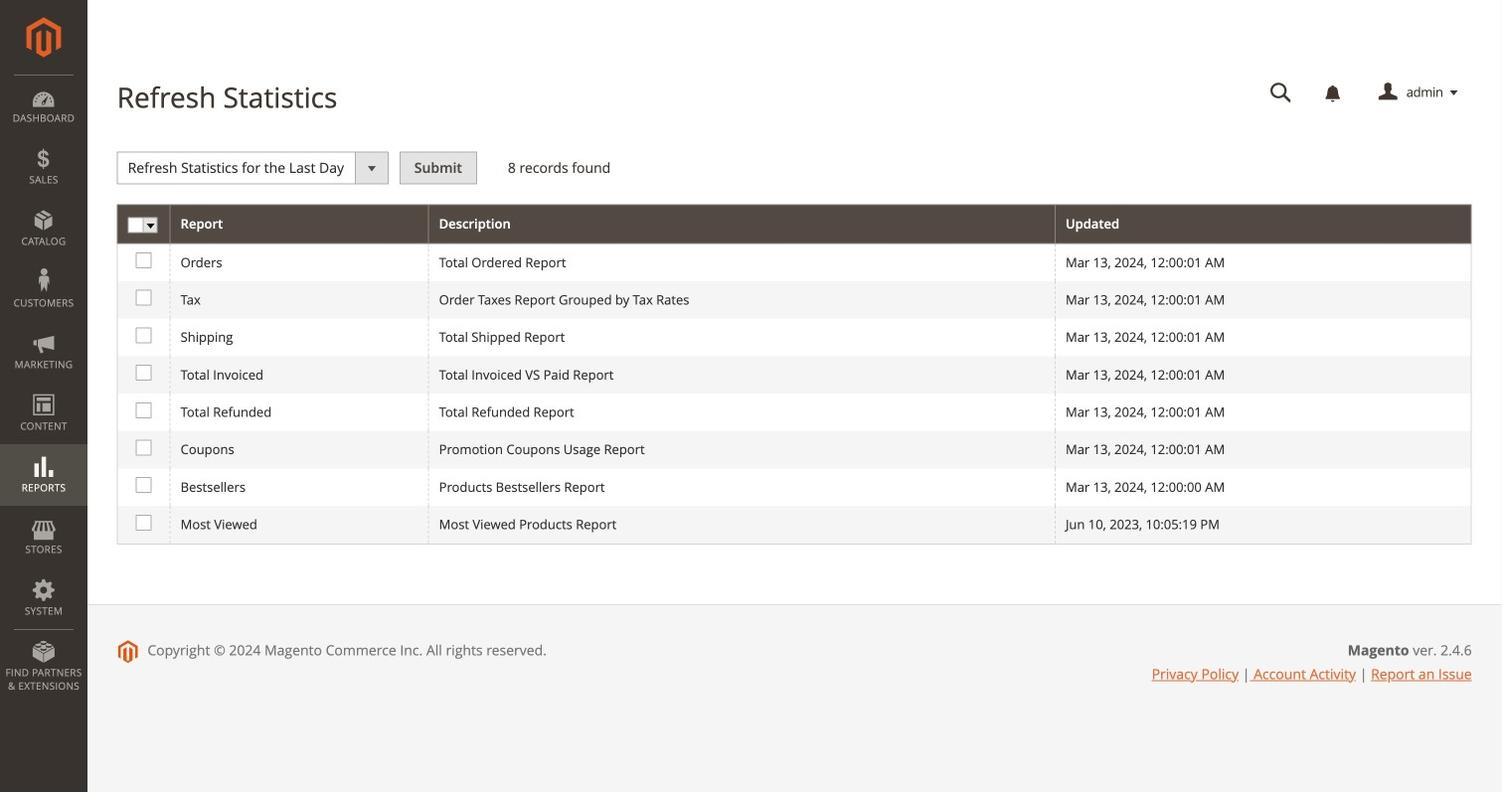 Task type: describe. For each thing, give the bounding box(es) containing it.
magento admin panel image
[[26, 17, 61, 58]]



Task type: locate. For each thing, give the bounding box(es) containing it.
None text field
[[1256, 76, 1306, 110]]

None checkbox
[[136, 253, 149, 266], [136, 440, 149, 453], [136, 515, 149, 528], [136, 253, 149, 266], [136, 440, 149, 453], [136, 515, 149, 528]]

menu bar
[[0, 75, 87, 703]]

None checkbox
[[136, 290, 149, 303], [136, 328, 149, 340], [136, 365, 149, 378], [136, 402, 149, 415], [136, 477, 149, 490], [136, 290, 149, 303], [136, 328, 149, 340], [136, 365, 149, 378], [136, 402, 149, 415], [136, 477, 149, 490]]



